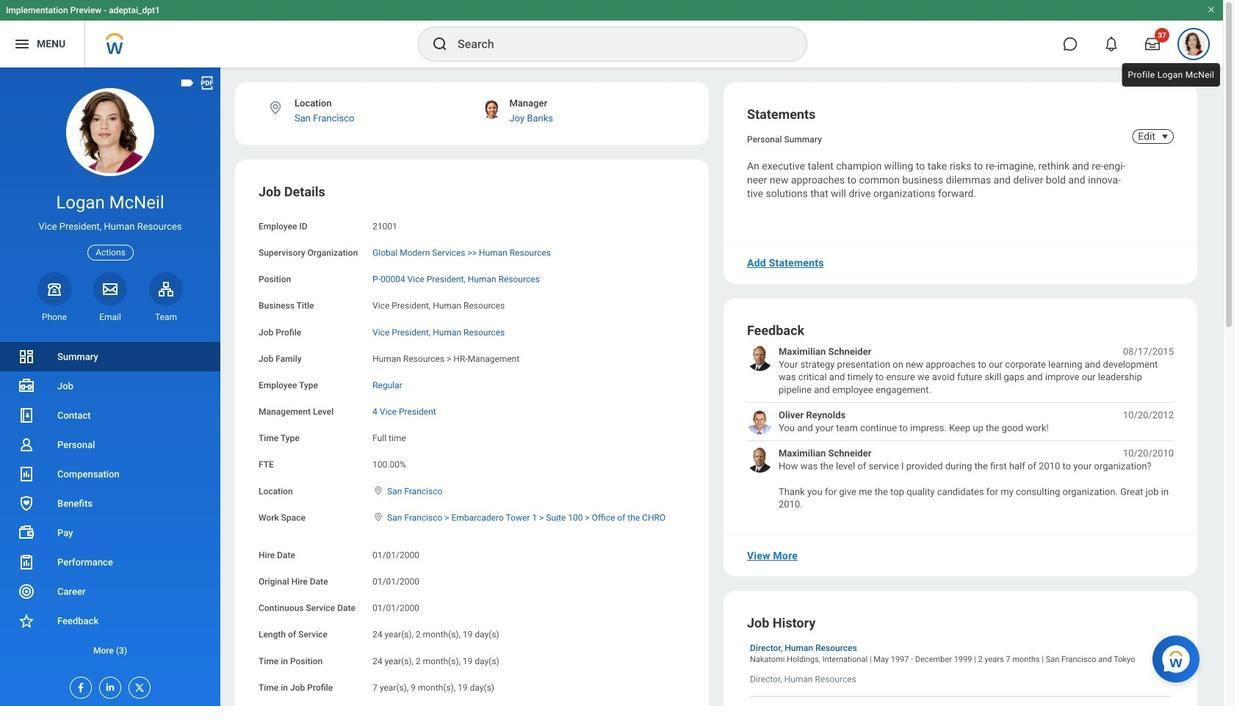 Task type: vqa. For each thing, say whether or not it's contained in the screenshot.
the chevron left small icon
no



Task type: locate. For each thing, give the bounding box(es) containing it.
1 vertical spatial employee's photo (maximilian schneider) image
[[747, 447, 773, 473]]

performance image
[[18, 554, 35, 572]]

summary image
[[18, 348, 35, 366]]

list
[[0, 342, 220, 666], [747, 346, 1174, 511]]

Search Workday  search field
[[458, 28, 777, 60]]

pay image
[[18, 525, 35, 542]]

mail image
[[101, 280, 119, 298]]

employee's photo (maximilian schneider) image down employee's photo (oliver reynolds)
[[747, 447, 773, 473]]

group
[[259, 183, 685, 695]]

employee's photo (oliver reynolds) image
[[747, 409, 773, 435]]

team logan mcneil element
[[149, 311, 183, 323]]

1 horizontal spatial location image
[[373, 512, 384, 523]]

0 vertical spatial location image
[[267, 100, 284, 116]]

profile logan mcneil image
[[1182, 32, 1206, 59]]

compensation image
[[18, 466, 35, 483]]

personal image
[[18, 436, 35, 454]]

0 vertical spatial employee's photo (maximilian schneider) image
[[747, 346, 773, 371]]

location image
[[267, 100, 284, 116], [373, 512, 384, 523]]

1 employee's photo (maximilian schneider) image from the top
[[747, 346, 773, 371]]

tag image
[[179, 75, 195, 91]]

phone logan mcneil element
[[37, 311, 71, 323]]

facebook image
[[71, 678, 87, 694]]

navigation pane region
[[0, 68, 220, 707]]

1 vertical spatial location image
[[373, 512, 384, 523]]

0 horizontal spatial list
[[0, 342, 220, 666]]

2 employee's photo (maximilian schneider) image from the top
[[747, 447, 773, 473]]

employee's photo (maximilian schneider) image up employee's photo (oliver reynolds)
[[747, 346, 773, 371]]

tooltip
[[1119, 60, 1223, 90]]

career image
[[18, 583, 35, 601]]

employee's photo (maximilian schneider) image
[[747, 346, 773, 371], [747, 447, 773, 473]]

banner
[[0, 0, 1223, 68]]



Task type: describe. For each thing, give the bounding box(es) containing it.
x image
[[129, 678, 145, 694]]

feedback image
[[18, 613, 35, 630]]

phone image
[[44, 280, 65, 298]]

contact image
[[18, 407, 35, 425]]

notifications large image
[[1104, 37, 1119, 51]]

0 horizontal spatial location image
[[267, 100, 284, 116]]

full time element
[[373, 431, 406, 444]]

view team image
[[157, 280, 175, 298]]

linkedin image
[[100, 678, 116, 694]]

close environment banner image
[[1207, 5, 1216, 14]]

search image
[[431, 35, 449, 53]]

caret down image
[[1156, 131, 1174, 143]]

inbox large image
[[1145, 37, 1160, 51]]

justify image
[[13, 35, 31, 53]]

benefits image
[[18, 495, 35, 513]]

1 horizontal spatial list
[[747, 346, 1174, 511]]

email logan mcneil element
[[93, 311, 127, 323]]

job image
[[18, 378, 35, 395]]

personal summary element
[[747, 132, 822, 145]]

view printable version (pdf) image
[[199, 75, 215, 91]]

location image
[[373, 486, 384, 496]]



